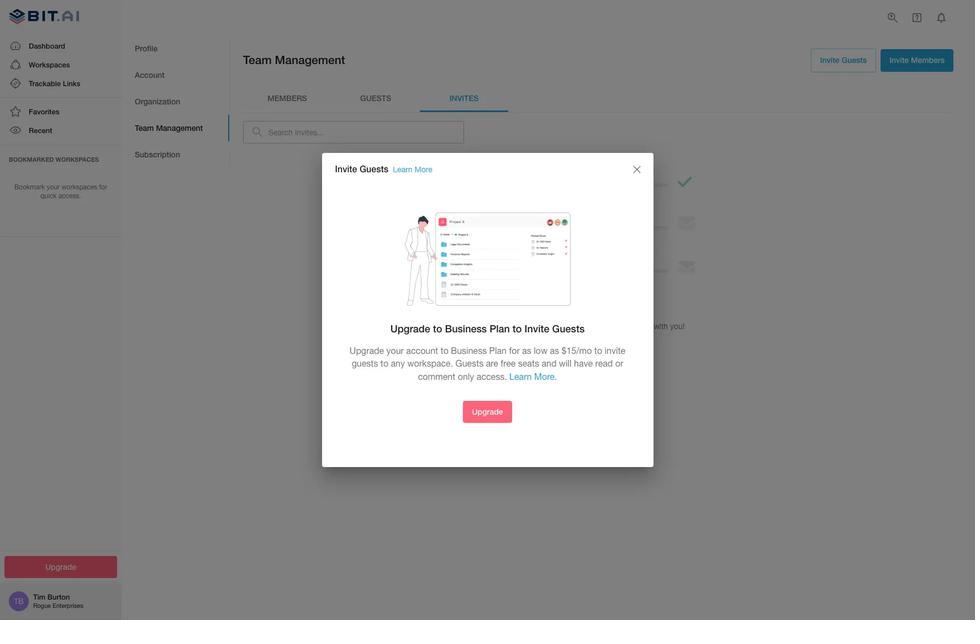 Task type: vqa. For each thing, say whether or not it's contained in the screenshot.
bottom Team Management
yes



Task type: describe. For each thing, give the bounding box(es) containing it.
upgrade up "account"
[[391, 323, 430, 335]]

to up "account"
[[433, 323, 442, 335]]

plan inside upgrade your account to business plan for as low as $15/mo to invite guests to any workspace. guests are free seats and will have read or comment only access.
[[489, 346, 507, 356]]

invite
[[605, 346, 626, 356]]

and
[[542, 359, 557, 369]]

to up free
[[513, 323, 522, 335]]

collaborate
[[613, 322, 652, 331]]

more inside invite guests learn more
[[415, 165, 433, 174]]

guests
[[352, 359, 378, 369]]

are
[[486, 359, 498, 369]]

team management inside tab list
[[135, 123, 203, 132]]

seats
[[518, 359, 539, 369]]

profile
[[135, 44, 158, 53]]

bookmarked
[[9, 156, 54, 163]]

guests inside button
[[842, 55, 867, 65]]

to left any
[[381, 359, 389, 369]]

invite guests
[[820, 55, 867, 65]]

account
[[135, 70, 165, 79]]

only
[[458, 372, 474, 382]]

any
[[391, 359, 405, 369]]

with
[[654, 322, 668, 331]]

to up read
[[595, 346, 602, 356]]

upgrade to business plan to invite guests
[[391, 323, 585, 335]]

your inside bookmark your workspaces for quick access.
[[47, 183, 60, 191]]

upgrade down only
[[472, 407, 503, 417]]

read
[[595, 359, 613, 369]]

workspaces
[[56, 156, 99, 163]]

1 as from the left
[[522, 346, 531, 356]]

enterprises
[[53, 603, 83, 610]]

0 horizontal spatial upgrade button
[[4, 556, 117, 579]]

will
[[559, 359, 572, 369]]

dashboard
[[29, 41, 65, 50]]

learn for learn more
[[578, 347, 598, 357]]

your for no invites found.
[[533, 322, 548, 331]]

invite members
[[890, 55, 945, 65]]

invite your team members to collaborate with you!
[[512, 322, 685, 331]]

invites
[[450, 94, 479, 103]]

workspaces
[[29, 60, 70, 69]]

no invites found.
[[563, 301, 634, 311]]

favorites
[[29, 107, 59, 116]]

learn inside invite guests learn more
[[393, 165, 413, 174]]

Search Invites... search field
[[269, 121, 464, 144]]

workspaces button
[[0, 55, 122, 74]]

learn more
[[578, 347, 619, 357]]

to up workspace.
[[441, 346, 449, 356]]

profile link
[[122, 35, 229, 62]]

1 vertical spatial more
[[601, 347, 619, 357]]

account
[[406, 346, 438, 356]]

account link
[[122, 62, 229, 88]]

workspaces
[[62, 183, 97, 191]]

upgrade button inside dialog
[[463, 401, 512, 423]]

business inside upgrade your account to business plan for as low as $15/mo to invite guests to any workspace. guests are free seats and will have read or comment only access.
[[451, 346, 487, 356]]

members
[[911, 55, 945, 65]]

team inside tab list
[[135, 123, 154, 132]]

more.
[[534, 372, 557, 382]]

upgrade inside upgrade your account to business plan for as low as $15/mo to invite guests to any workspace. guests are free seats and will have read or comment only access.
[[350, 346, 384, 356]]

1 horizontal spatial team
[[243, 53, 272, 67]]

tim
[[33, 593, 45, 602]]

tab list containing members
[[243, 85, 954, 112]]

have
[[574, 359, 593, 369]]

trackable links
[[29, 79, 80, 88]]

organization link
[[122, 88, 229, 115]]

guests button
[[332, 85, 420, 112]]

your for upgrade to business plan to invite guests
[[387, 346, 404, 356]]



Task type: locate. For each thing, give the bounding box(es) containing it.
0 vertical spatial learn more link
[[393, 165, 433, 174]]

rogue
[[33, 603, 51, 610]]

guests inside upgrade your account to business plan for as low as $15/mo to invite guests to any workspace. guests are free seats and will have read or comment only access.
[[456, 359, 484, 369]]

for
[[99, 183, 107, 191], [509, 346, 520, 356]]

as up seats at the bottom of the page
[[522, 346, 531, 356]]

for inside upgrade your account to business plan for as low as $15/mo to invite guests to any workspace. guests are free seats and will have read or comment only access.
[[509, 346, 520, 356]]

more
[[415, 165, 433, 174], [601, 347, 619, 357]]

upgrade up guests
[[350, 346, 384, 356]]

your up quick
[[47, 183, 60, 191]]

0 vertical spatial access.
[[58, 192, 81, 200]]

2 horizontal spatial your
[[533, 322, 548, 331]]

quick
[[40, 192, 57, 200]]

0 vertical spatial plan
[[490, 323, 510, 335]]

management inside tab list
[[156, 123, 203, 132]]

members
[[569, 322, 602, 331]]

learn
[[393, 165, 413, 174], [578, 347, 598, 357], [510, 372, 532, 382]]

subscription link
[[122, 141, 229, 168]]

members button
[[243, 85, 332, 112]]

$15/mo
[[562, 346, 592, 356]]

for up free
[[509, 346, 520, 356]]

as right low
[[550, 346, 559, 356]]

learn more.
[[510, 372, 557, 382]]

tb
[[14, 597, 24, 606]]

0 horizontal spatial more
[[415, 165, 433, 174]]

trackable
[[29, 79, 61, 88]]

1 vertical spatial access.
[[477, 372, 507, 382]]

access.
[[58, 192, 81, 200], [477, 372, 507, 382]]

learn up have
[[578, 347, 598, 357]]

invite inside button
[[890, 55, 909, 65]]

your left team at the right of page
[[533, 322, 548, 331]]

1 horizontal spatial tab list
[[243, 85, 954, 112]]

team up subscription
[[135, 123, 154, 132]]

0 horizontal spatial learn more link
[[393, 165, 433, 174]]

team up members
[[243, 53, 272, 67]]

invite for invite guests
[[820, 55, 840, 65]]

upgrade button down only
[[463, 401, 512, 423]]

invite for invite guests learn more
[[335, 164, 357, 174]]

tab list
[[122, 35, 229, 168], [243, 85, 954, 112]]

your inside upgrade your account to business plan for as low as $15/mo to invite guests to any workspace. guests are free seats and will have read or comment only access.
[[387, 346, 404, 356]]

0 horizontal spatial tab list
[[122, 35, 229, 168]]

1 horizontal spatial your
[[387, 346, 404, 356]]

upgrade your account to business plan for as low as $15/mo to invite guests to any workspace. guests are free seats and will have read or comment only access.
[[350, 346, 626, 382]]

upgrade to business plan to invite guests dialog
[[322, 153, 653, 468]]

1 horizontal spatial management
[[275, 53, 345, 67]]

management up members
[[275, 53, 345, 67]]

comment
[[418, 372, 455, 382]]

invite guests button
[[811, 49, 876, 72]]

business up only
[[451, 346, 487, 356]]

your up any
[[387, 346, 404, 356]]

you!
[[670, 322, 685, 331]]

access. down workspaces
[[58, 192, 81, 200]]

1 vertical spatial management
[[156, 123, 203, 132]]

0 horizontal spatial as
[[522, 346, 531, 356]]

invites
[[577, 301, 603, 311]]

team management down organization "link" at the top left of page
[[135, 123, 203, 132]]

team
[[550, 322, 567, 331]]

1 horizontal spatial team management
[[243, 53, 345, 67]]

for inside bookmark your workspaces for quick access.
[[99, 183, 107, 191]]

to
[[604, 322, 611, 331], [433, 323, 442, 335], [513, 323, 522, 335], [441, 346, 449, 356], [595, 346, 602, 356], [381, 359, 389, 369]]

invite for invite members
[[890, 55, 909, 65]]

1 vertical spatial your
[[533, 322, 548, 331]]

team management
[[243, 53, 345, 67], [135, 123, 203, 132]]

links
[[63, 79, 80, 88]]

0 horizontal spatial learn
[[393, 165, 413, 174]]

upgrade button up burton
[[4, 556, 117, 579]]

learn more. link
[[510, 372, 557, 382]]

access. inside bookmark your workspaces for quick access.
[[58, 192, 81, 200]]

learn more link
[[393, 165, 433, 174], [569, 341, 628, 363]]

1 horizontal spatial learn more link
[[569, 341, 628, 363]]

bookmarked workspaces
[[9, 156, 99, 163]]

0 horizontal spatial access.
[[58, 192, 81, 200]]

burton
[[47, 593, 70, 602]]

invite members button
[[881, 49, 954, 72]]

2 horizontal spatial learn
[[578, 347, 598, 357]]

recent
[[29, 126, 52, 135]]

invites button
[[420, 85, 508, 112]]

invite for invite your team members to collaborate with you!
[[512, 322, 530, 331]]

1 horizontal spatial more
[[601, 347, 619, 357]]

organization
[[135, 97, 180, 106]]

your
[[47, 183, 60, 191], [533, 322, 548, 331], [387, 346, 404, 356]]

bookmark your workspaces for quick access.
[[14, 183, 107, 200]]

learn down search invites... search box on the left of page
[[393, 165, 413, 174]]

1 horizontal spatial access.
[[477, 372, 507, 382]]

0 vertical spatial team management
[[243, 53, 345, 67]]

1 vertical spatial business
[[451, 346, 487, 356]]

plan
[[490, 323, 510, 335], [489, 346, 507, 356]]

or
[[615, 359, 623, 369]]

upgrade up burton
[[45, 562, 76, 572]]

1 vertical spatial learn more link
[[569, 341, 628, 363]]

subscription
[[135, 150, 180, 159]]

upgrade
[[391, 323, 430, 335], [350, 346, 384, 356], [472, 407, 503, 417], [45, 562, 76, 572]]

0 horizontal spatial your
[[47, 183, 60, 191]]

0 vertical spatial management
[[275, 53, 345, 67]]

guests
[[360, 94, 391, 103]]

0 horizontal spatial management
[[156, 123, 203, 132]]

management down organization "link" at the top left of page
[[156, 123, 203, 132]]

0 vertical spatial business
[[445, 323, 487, 335]]

found.
[[606, 301, 634, 311]]

0 horizontal spatial for
[[99, 183, 107, 191]]

free
[[501, 359, 516, 369]]

2 vertical spatial your
[[387, 346, 404, 356]]

access. down are
[[477, 372, 507, 382]]

team
[[243, 53, 272, 67], [135, 123, 154, 132]]

for right workspaces
[[99, 183, 107, 191]]

0 vertical spatial learn
[[393, 165, 413, 174]]

0 horizontal spatial team management
[[135, 123, 203, 132]]

1 vertical spatial upgrade button
[[4, 556, 117, 579]]

2 vertical spatial learn
[[510, 372, 532, 382]]

invite guests learn more
[[335, 164, 433, 174]]

trackable links button
[[0, 74, 122, 93]]

0 vertical spatial for
[[99, 183, 107, 191]]

tim burton rogue enterprises
[[33, 593, 83, 610]]

members
[[268, 94, 307, 103]]

invite
[[820, 55, 840, 65], [890, 55, 909, 65], [335, 164, 357, 174], [512, 322, 530, 331], [525, 323, 550, 335]]

guests
[[842, 55, 867, 65], [360, 164, 389, 174], [552, 323, 585, 335], [456, 359, 484, 369]]

management
[[275, 53, 345, 67], [156, 123, 203, 132]]

1 horizontal spatial as
[[550, 346, 559, 356]]

dashboard button
[[0, 36, 122, 55]]

workspace.
[[408, 359, 453, 369]]

learn down seats at the bottom of the page
[[510, 372, 532, 382]]

bookmark
[[14, 183, 45, 191]]

tab list containing profile
[[122, 35, 229, 168]]

2 as from the left
[[550, 346, 559, 356]]

1 vertical spatial for
[[509, 346, 520, 356]]

0 vertical spatial upgrade button
[[463, 401, 512, 423]]

recent button
[[0, 121, 122, 140]]

business
[[445, 323, 487, 335], [451, 346, 487, 356]]

team management link
[[122, 115, 229, 141]]

1 vertical spatial plan
[[489, 346, 507, 356]]

1 vertical spatial team
[[135, 123, 154, 132]]

0 vertical spatial more
[[415, 165, 433, 174]]

1 horizontal spatial for
[[509, 346, 520, 356]]

team management up members
[[243, 53, 345, 67]]

0 vertical spatial your
[[47, 183, 60, 191]]

0 horizontal spatial team
[[135, 123, 154, 132]]

low
[[534, 346, 548, 356]]

upgrade button
[[463, 401, 512, 423], [4, 556, 117, 579]]

learn for learn more.
[[510, 372, 532, 382]]

favorites button
[[0, 102, 122, 121]]

1 horizontal spatial learn
[[510, 372, 532, 382]]

as
[[522, 346, 531, 356], [550, 346, 559, 356]]

1 vertical spatial team management
[[135, 123, 203, 132]]

no
[[563, 301, 574, 311]]

1 horizontal spatial upgrade button
[[463, 401, 512, 423]]

invite inside button
[[820, 55, 840, 65]]

access. inside upgrade your account to business plan for as low as $15/mo to invite guests to any workspace. guests are free seats and will have read or comment only access.
[[477, 372, 507, 382]]

to right members
[[604, 322, 611, 331]]

business up upgrade your account to business plan for as low as $15/mo to invite guests to any workspace. guests are free seats and will have read or comment only access.
[[445, 323, 487, 335]]

1 vertical spatial learn
[[578, 347, 598, 357]]

0 vertical spatial team
[[243, 53, 272, 67]]



